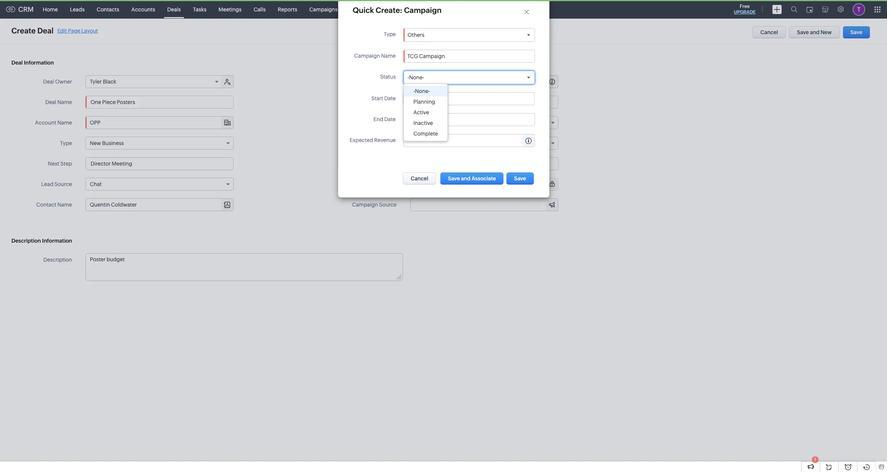Task type: describe. For each thing, give the bounding box(es) containing it.
0 vertical spatial type
[[384, 31, 396, 37]]

campaign for campaign source
[[352, 202, 378, 208]]

amount
[[377, 79, 397, 85]]

deal left edit at the top left of the page
[[37, 26, 54, 35]]

planning
[[414, 99, 435, 105]]

deal name
[[45, 99, 72, 105]]

create: campaign
[[376, 6, 441, 14]]

meetings link
[[213, 0, 248, 18]]

loss
[[386, 140, 397, 146]]

cancel button
[[753, 26, 786, 38]]

start
[[371, 96, 383, 102]]

expected
[[349, 137, 373, 143]]

none- inside field
[[409, 75, 424, 81]]

home link
[[37, 0, 64, 18]]

free
[[740, 3, 750, 9]]

contact name
[[36, 202, 72, 208]]

tree containing -none-
[[404, 84, 448, 141]]

date for closing date
[[385, 99, 397, 105]]

deal for deal information
[[11, 60, 23, 66]]

1 vertical spatial none-
[[415, 88, 430, 94]]

accounts link
[[125, 0, 161, 18]]

create
[[11, 26, 36, 35]]

deal for deal owner
[[43, 79, 54, 85]]

0 horizontal spatial type
[[60, 140, 72, 146]]

lead source
[[41, 181, 72, 187]]

name for account name
[[57, 120, 72, 126]]

step
[[60, 161, 72, 167]]

edit page layout link
[[57, 28, 98, 34]]

status
[[380, 74, 396, 80]]

new
[[821, 29, 832, 35]]

save button
[[843, 26, 870, 38]]

reason for loss
[[357, 140, 397, 146]]

save for save
[[851, 29, 863, 35]]

MMM D, YYYY text field
[[410, 96, 559, 109]]

upgrade
[[734, 9, 756, 15]]

reports link
[[272, 0, 303, 18]]

revenue
[[374, 137, 396, 143]]

1
[[815, 457, 816, 462]]

lead
[[41, 181, 53, 187]]

start date
[[371, 96, 396, 102]]

-none- for tree containing -none-
[[414, 88, 430, 94]]

save for save and new
[[797, 29, 809, 35]]

end date
[[373, 116, 396, 122]]

campaigns link
[[303, 0, 344, 18]]

active
[[414, 110, 429, 116]]

deal for deal name
[[45, 99, 56, 105]]

contact
[[36, 202, 56, 208]]

- for -none- field
[[407, 75, 409, 81]]

information for deal information
[[24, 60, 54, 66]]

deals
[[167, 6, 181, 12]]

date for start date
[[384, 96, 396, 102]]

visits
[[391, 6, 404, 12]]

edit
[[57, 28, 67, 34]]

accounts
[[131, 6, 155, 12]]

documents
[[350, 6, 379, 12]]

closing date
[[365, 99, 397, 105]]

name for campaign name
[[381, 53, 396, 59]]

end
[[373, 116, 383, 122]]

calls
[[254, 6, 266, 12]]

campaigns
[[309, 6, 338, 12]]

-none- for -none- field
[[407, 75, 424, 81]]

deals link
[[161, 0, 187, 18]]

contacts
[[97, 6, 119, 12]]

reason
[[357, 140, 375, 146]]

cancel
[[761, 29, 778, 35]]



Task type: locate. For each thing, give the bounding box(es) containing it.
1 vertical spatial mmm d, yyyy
 text field
[[407, 117, 469, 123]]

save
[[797, 29, 809, 35], [851, 29, 863, 35]]

type down quick create: campaign
[[384, 31, 396, 37]]

deal left owner in the left of the page
[[43, 79, 54, 85]]

-none- inside tree
[[414, 88, 430, 94]]

campaign for campaign name
[[354, 53, 380, 59]]

None text field
[[407, 53, 531, 59], [419, 76, 558, 88], [407, 138, 512, 144], [410, 157, 559, 170], [407, 53, 531, 59], [419, 76, 558, 88], [407, 138, 512, 144], [410, 157, 559, 170]]

tasks link
[[187, 0, 213, 18]]

1 vertical spatial -
[[414, 88, 415, 94]]

description
[[11, 238, 41, 244], [43, 257, 72, 263]]

0 vertical spatial source
[[54, 181, 72, 187]]

projects
[[416, 6, 436, 12]]

deal up account name in the left of the page
[[45, 99, 56, 105]]

1 horizontal spatial description
[[43, 257, 72, 263]]

for
[[376, 140, 385, 146]]

mmm d, yyyy
 text field down active
[[407, 117, 469, 123]]

2 mmm d, yyyy
 text field from the top
[[407, 117, 469, 123]]

1 vertical spatial type
[[60, 140, 72, 146]]

projects link
[[410, 0, 442, 18]]

quick create: campaign
[[353, 6, 441, 14]]

1 vertical spatial description
[[43, 257, 72, 263]]

- inside field
[[407, 75, 409, 81]]

-
[[407, 75, 409, 81], [414, 88, 415, 94]]

-None- field
[[404, 71, 534, 84]]

name
[[381, 53, 396, 59], [57, 99, 72, 105], [57, 120, 72, 126], [57, 202, 72, 208]]

- for tree containing -none-
[[414, 88, 415, 94]]

Others field
[[404, 28, 534, 41]]

crm link
[[6, 5, 34, 13]]

None submit
[[506, 173, 534, 185]]

- right status
[[407, 75, 409, 81]]

type up step
[[60, 140, 72, 146]]

0 vertical spatial description
[[11, 238, 41, 244]]

-none-
[[407, 75, 424, 81], [414, 88, 430, 94]]

1 horizontal spatial -
[[414, 88, 415, 94]]

layout
[[81, 28, 98, 34]]

None button
[[403, 173, 436, 185], [440, 173, 503, 185], [403, 173, 436, 185], [440, 173, 503, 185]]

next
[[48, 161, 59, 167]]

0 horizontal spatial source
[[54, 181, 72, 187]]

mmm d, yyyy
 text field for start date
[[407, 96, 469, 102]]

name right account
[[57, 120, 72, 126]]

1 horizontal spatial source
[[379, 202, 397, 208]]

name right contact
[[57, 202, 72, 208]]

information for description information
[[42, 238, 72, 244]]

1 horizontal spatial type
[[384, 31, 396, 37]]

meetings
[[219, 6, 242, 12]]

0 vertical spatial campaign
[[354, 53, 380, 59]]

deal owner
[[43, 79, 72, 85]]

create deal edit page layout
[[11, 26, 98, 35]]

description for description information
[[11, 238, 41, 244]]

-none- inside -none- field
[[407, 75, 424, 81]]

tree
[[404, 84, 448, 141]]

home
[[43, 6, 58, 12]]

1 vertical spatial campaign
[[352, 202, 378, 208]]

- inside tree
[[414, 88, 415, 94]]

type
[[384, 31, 396, 37], [60, 140, 72, 146]]

campaign
[[354, 53, 380, 59], [352, 202, 378, 208]]

0 horizontal spatial -
[[407, 75, 409, 81]]

save right new
[[851, 29, 863, 35]]

- up planning
[[414, 88, 415, 94]]

0 horizontal spatial save
[[797, 29, 809, 35]]

account name
[[35, 120, 72, 126]]

save left 'and'
[[797, 29, 809, 35]]

stage
[[382, 120, 397, 126]]

campaign source
[[352, 202, 397, 208]]

reports
[[278, 6, 297, 12]]

contacts link
[[91, 0, 125, 18]]

campaign name
[[354, 53, 396, 59]]

description for description
[[43, 257, 72, 263]]

quick
[[353, 6, 374, 14]]

MMM d, yyyy
 text field
[[407, 96, 469, 102], [407, 117, 469, 123]]

save and new
[[797, 29, 832, 35]]

0 horizontal spatial description
[[11, 238, 41, 244]]

name up status
[[381, 53, 396, 59]]

0 vertical spatial -
[[407, 75, 409, 81]]

source for lead source
[[54, 181, 72, 187]]

leads
[[70, 6, 85, 12]]

name for contact name
[[57, 202, 72, 208]]

mmm d, yyyy
 text field up active
[[407, 96, 469, 102]]

information down "contact name"
[[42, 238, 72, 244]]

complete
[[414, 131, 438, 137]]

1 vertical spatial source
[[379, 202, 397, 208]]

deal
[[37, 26, 54, 35], [11, 60, 23, 66], [43, 79, 54, 85], [45, 99, 56, 105]]

1 vertical spatial information
[[42, 238, 72, 244]]

inactive
[[414, 120, 433, 126]]

information
[[24, 60, 54, 66], [42, 238, 72, 244]]

1 save from the left
[[797, 29, 809, 35]]

1 vertical spatial -none-
[[414, 88, 430, 94]]

leads link
[[64, 0, 91, 18]]

account
[[35, 120, 56, 126]]

deal information
[[11, 60, 54, 66]]

0 vertical spatial mmm d, yyyy
 text field
[[407, 96, 469, 102]]

expected revenue
[[349, 137, 396, 143]]

closing
[[365, 99, 384, 105]]

next step
[[48, 161, 72, 167]]

documents link
[[344, 0, 385, 18]]

and
[[810, 29, 820, 35]]

date
[[384, 96, 396, 102], [385, 99, 397, 105], [384, 116, 396, 122]]

page
[[68, 28, 80, 34]]

0 vertical spatial none-
[[409, 75, 424, 81]]

None text field
[[86, 96, 234, 109], [86, 157, 234, 170], [86, 254, 403, 281], [86, 96, 234, 109], [86, 157, 234, 170], [86, 254, 403, 281]]

date for end date
[[384, 116, 396, 122]]

others
[[407, 32, 424, 38]]

free upgrade
[[734, 3, 756, 15]]

visits link
[[385, 0, 410, 18]]

deal down create
[[11, 60, 23, 66]]

2 save from the left
[[851, 29, 863, 35]]

save and new button
[[789, 26, 840, 38]]

0 vertical spatial information
[[24, 60, 54, 66]]

none-
[[409, 75, 424, 81], [415, 88, 430, 94]]

1 horizontal spatial save
[[851, 29, 863, 35]]

description information
[[11, 238, 72, 244]]

mmm d, yyyy
 text field for end date
[[407, 117, 469, 123]]

source
[[54, 181, 72, 187], [379, 202, 397, 208]]

source for campaign source
[[379, 202, 397, 208]]

information up 'deal owner'
[[24, 60, 54, 66]]

calls link
[[248, 0, 272, 18]]

crm
[[18, 5, 34, 13]]

name down owner in the left of the page
[[57, 99, 72, 105]]

name for deal name
[[57, 99, 72, 105]]

owner
[[55, 79, 72, 85]]

0 vertical spatial -none-
[[407, 75, 424, 81]]

tasks
[[193, 6, 206, 12]]

1 mmm d, yyyy
 text field from the top
[[407, 96, 469, 102]]



Task type: vqa. For each thing, say whether or not it's contained in the screenshot.
REASON
yes



